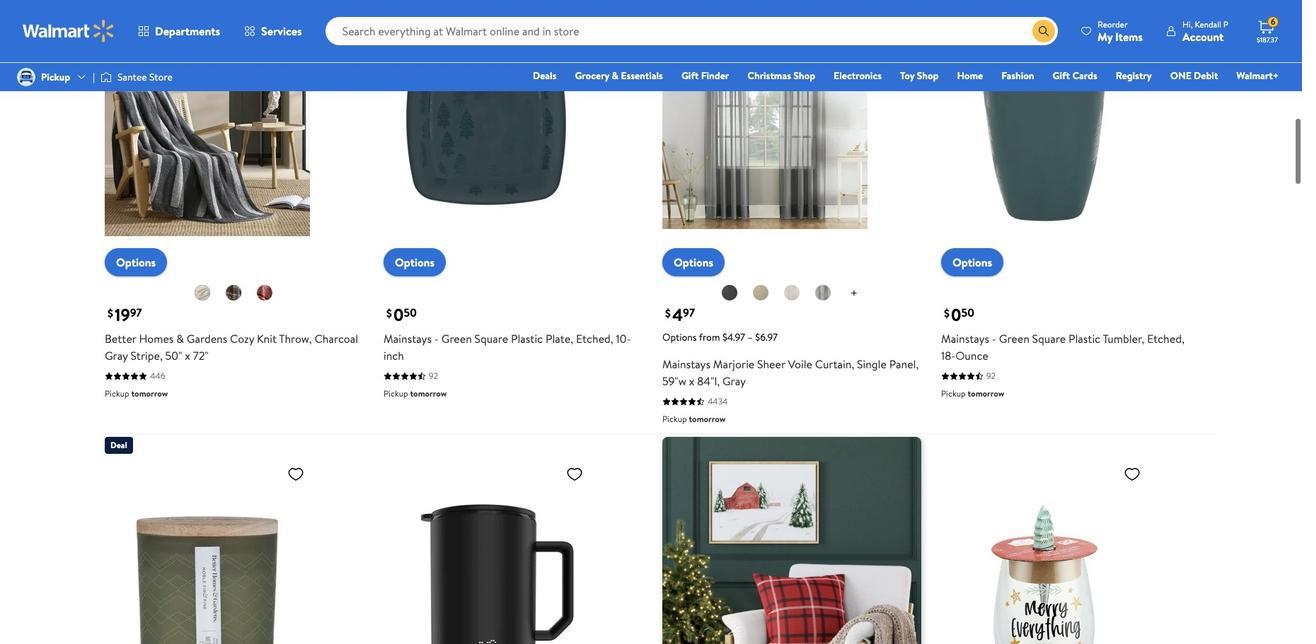 Task type: vqa. For each thing, say whether or not it's contained in the screenshot.
inch Tomorrow
yes



Task type: locate. For each thing, give the bounding box(es) containing it.
4 $ from the left
[[944, 306, 950, 322]]

1 horizontal spatial 92
[[987, 370, 996, 382]]

better
[[105, 331, 136, 347]]

$ up 18-
[[944, 306, 950, 322]]

shop inside christmas shop link
[[794, 69, 816, 83]]

4
[[672, 303, 683, 327]]

$ up inch
[[387, 306, 392, 322]]

0 horizontal spatial -
[[435, 331, 439, 347]]

gift inside 'link'
[[1053, 69, 1070, 83]]

0
[[394, 303, 404, 327], [951, 303, 962, 327]]

one debit
[[1171, 69, 1219, 83]]

3 options link from the left
[[663, 249, 725, 277]]

options for mainstays - green square plastic tumbler, etched, 18-ounce image in the right of the page
[[953, 255, 993, 270]]

pickup tomorrow for ounce
[[942, 388, 1005, 400]]

green inside mainstays - green square plastic tumbler, etched, 18-ounce
[[999, 331, 1030, 347]]

0 for mainstays - green square plastic plate, etched, 10- inch
[[394, 303, 404, 327]]

&
[[612, 69, 619, 83], [176, 331, 184, 347]]

santee store
[[118, 70, 173, 84]]

plastic inside mainstays - green square plastic plate, etched, 10- inch
[[511, 331, 543, 347]]

pickup
[[41, 70, 70, 84], [105, 388, 129, 400], [384, 388, 408, 400], [942, 388, 966, 400], [663, 413, 687, 426]]

1 $ 0 50 from the left
[[387, 303, 417, 327]]

options link for mainstays - green square plastic plate, etched, 10-inch image
[[384, 249, 446, 277]]

& up 50"
[[176, 331, 184, 347]]

x left 72"
[[185, 348, 190, 364]]

 image
[[101, 70, 112, 84]]

$ for options from $4.97 – $6.97
[[665, 306, 671, 322]]

1 horizontal spatial plastic
[[1069, 331, 1101, 347]]

$ inside '$ 4 97'
[[665, 306, 671, 322]]

2 shop from the left
[[917, 69, 939, 83]]

0 horizontal spatial square
[[475, 331, 508, 347]]

gray
[[105, 348, 128, 364], [723, 374, 746, 389]]

0 vertical spatial x
[[185, 348, 190, 364]]

2 etched, from the left
[[1148, 331, 1185, 347]]

plastic inside mainstays - green square plastic tumbler, etched, 18-ounce
[[1069, 331, 1101, 347]]

97 inside $ 19 97
[[130, 306, 142, 321]]

tumbler,
[[1103, 331, 1145, 347]]

better homes & gardens 12oz noble fir & pine scented 2-wick printed jar candle image
[[105, 460, 310, 645]]

72"
[[193, 348, 209, 364]]

mainstays inside mainstays - green square plastic plate, etched, 10- inch
[[384, 331, 432, 347]]

gray down marjorie
[[723, 374, 746, 389]]

1 horizontal spatial gift
[[1053, 69, 1070, 83]]

gift left finder
[[682, 69, 699, 83]]

Walmart Site-Wide search field
[[325, 17, 1058, 45]]

from
[[699, 331, 720, 345]]

etched, inside mainstays - green square plastic plate, etched, 10- inch
[[576, 331, 614, 347]]

0 horizontal spatial gift
[[682, 69, 699, 83]]

green for ounce
[[999, 331, 1030, 347]]

gift cards
[[1053, 69, 1098, 83]]

departments button
[[126, 14, 232, 48]]

options link
[[105, 249, 167, 277], [384, 249, 446, 277], [663, 249, 725, 277], [942, 249, 1004, 277]]

toy shop link
[[894, 68, 945, 84]]

shop right toy
[[917, 69, 939, 83]]

electronics link
[[828, 68, 888, 84]]

2 50 from the left
[[962, 306, 975, 321]]

0 horizontal spatial 50
[[404, 306, 417, 321]]

mainstays - green square plastic plate, etched, 10- inch
[[384, 331, 631, 364]]

pickup down 18-
[[942, 388, 966, 400]]

0 horizontal spatial &
[[176, 331, 184, 347]]

walmart image
[[23, 20, 115, 42]]

x inside better homes & gardens cozy knit throw, charcoal gray stripe, 50" x 72"
[[185, 348, 190, 364]]

mainstays up inch
[[384, 331, 432, 347]]

$ 4 97
[[665, 303, 695, 327]]

voile
[[788, 357, 813, 372]]

$6.97
[[756, 331, 778, 345]]

panel,
[[890, 357, 919, 372]]

marjorie
[[713, 357, 755, 372]]

92 for ounce
[[987, 370, 996, 382]]

holiday time 19-oz glass merry everything wine glass with decorative wine stopper image
[[942, 460, 1147, 645]]

2 92 from the left
[[987, 370, 996, 382]]

options from $4.97 – $6.97
[[663, 331, 778, 345]]

shop right the christmas
[[794, 69, 816, 83]]

2 square from the left
[[1033, 331, 1066, 347]]

97
[[130, 306, 142, 321], [683, 306, 695, 321]]

pickup up deal
[[105, 388, 129, 400]]

2 $ 0 50 from the left
[[944, 303, 975, 327]]

1 square from the left
[[475, 331, 508, 347]]

options
[[116, 255, 156, 270], [395, 255, 435, 270], [674, 255, 714, 270], [953, 255, 993, 270], [663, 331, 697, 345]]

pickup tomorrow down inch
[[384, 388, 447, 400]]

square inside mainstays - green square plastic plate, etched, 10- inch
[[475, 331, 508, 347]]

green inside mainstays - green square plastic plate, etched, 10- inch
[[442, 331, 472, 347]]

0 horizontal spatial 0
[[394, 303, 404, 327]]

plastic for tumbler,
[[1069, 331, 1101, 347]]

1 options link from the left
[[105, 249, 167, 277]]

$ 0 50 up inch
[[387, 303, 417, 327]]

pickup tomorrow down ounce
[[942, 388, 1005, 400]]

1 horizontal spatial etched,
[[1148, 331, 1185, 347]]

$ 19 97
[[108, 303, 142, 327]]

50
[[404, 306, 417, 321], [962, 306, 975, 321]]

find your cozy at home thing image
[[663, 438, 922, 645]]

options for better homes & gardens cozy knit throw, charcoal gray stripe, 50" x 72" image
[[116, 255, 156, 270]]

50 for mainstays - green square plastic plate, etched, 10- inch
[[404, 306, 417, 321]]

$ inside $ 19 97
[[108, 306, 113, 322]]

97 up options from $4.97 – $6.97
[[683, 306, 695, 321]]

my
[[1098, 29, 1113, 44]]

2 gift from the left
[[1053, 69, 1070, 83]]

1 plastic from the left
[[511, 331, 543, 347]]

1 horizontal spatial $ 0 50
[[944, 303, 975, 327]]

+
[[851, 284, 858, 302]]

pickup for mainstays - green square plastic tumbler, etched, 18-ounce
[[942, 388, 966, 400]]

- inside mainstays - green square plastic tumbler, etched, 18-ounce
[[992, 331, 997, 347]]

reorder
[[1098, 18, 1128, 30]]

1 horizontal spatial &
[[612, 69, 619, 83]]

hi, kendall p account
[[1183, 18, 1229, 44]]

- for ounce
[[992, 331, 997, 347]]

shop inside toy shop link
[[917, 69, 939, 83]]

92
[[429, 370, 438, 382], [987, 370, 996, 382]]

2 green from the left
[[999, 331, 1030, 347]]

tomorrow for gray
[[131, 388, 168, 400]]

tomorrow for ounce
[[968, 388, 1005, 400]]

items
[[1116, 29, 1143, 44]]

medallion image
[[815, 285, 831, 302]]

1 92 from the left
[[429, 370, 438, 382]]

1 $ from the left
[[108, 306, 113, 322]]

50 up inch
[[404, 306, 417, 321]]

$ 0 50
[[387, 303, 417, 327], [944, 303, 975, 327]]

0 horizontal spatial 97
[[130, 306, 142, 321]]

curtain,
[[815, 357, 855, 372]]

pickup down inch
[[384, 388, 408, 400]]

plastic left the plate,
[[511, 331, 543, 347]]

services button
[[232, 14, 314, 48]]

deal
[[110, 440, 127, 452]]

options for the mainstays marjorie sheer voile curtain, single panel, 59"w x 84"l, gray image
[[674, 255, 714, 270]]

mainstays inside mainstays marjorie sheer voile curtain, single panel, 59"w x 84"l, gray
[[663, 357, 711, 372]]

gift finder link
[[675, 68, 736, 84]]

walmart+
[[1237, 69, 1279, 83]]

x left '84"l,'
[[689, 374, 695, 389]]

2 - from the left
[[992, 331, 997, 347]]

brown image
[[225, 285, 242, 302]]

Search search field
[[325, 17, 1058, 45]]

santee
[[118, 70, 147, 84]]

0 horizontal spatial gray
[[105, 348, 128, 364]]

4 options link from the left
[[942, 249, 1004, 277]]

0 horizontal spatial mainstays
[[384, 331, 432, 347]]

mainstays for ounce
[[942, 331, 990, 347]]

1 horizontal spatial 50
[[962, 306, 975, 321]]

1 97 from the left
[[130, 306, 142, 321]]

1 horizontal spatial 97
[[683, 306, 695, 321]]

1 green from the left
[[442, 331, 472, 347]]

$ 0 50 for mainstays - green square plastic plate, etched, 10- inch
[[387, 303, 417, 327]]

0 vertical spatial gray
[[105, 348, 128, 364]]

grocery & essentials
[[575, 69, 663, 83]]

grocery
[[575, 69, 610, 83]]

1 horizontal spatial shop
[[917, 69, 939, 83]]

etched, inside mainstays - green square plastic tumbler, etched, 18-ounce
[[1148, 331, 1185, 347]]

1 gift from the left
[[682, 69, 699, 83]]

1 horizontal spatial square
[[1033, 331, 1066, 347]]

2 97 from the left
[[683, 306, 695, 321]]

0 vertical spatial &
[[612, 69, 619, 83]]

+ button
[[839, 283, 870, 305]]

pickup tomorrow
[[105, 388, 168, 400], [384, 388, 447, 400], [942, 388, 1005, 400], [663, 413, 726, 426]]

4434
[[708, 396, 728, 408]]

1 horizontal spatial green
[[999, 331, 1030, 347]]

$
[[108, 306, 113, 322], [387, 306, 392, 322], [665, 306, 671, 322], [944, 306, 950, 322]]

mainstays inside mainstays - green square plastic tumbler, etched, 18-ounce
[[942, 331, 990, 347]]

deals link
[[527, 68, 563, 84]]

mainstays up 59"w
[[663, 357, 711, 372]]

gray down better
[[105, 348, 128, 364]]

1 shop from the left
[[794, 69, 816, 83]]

0 horizontal spatial green
[[442, 331, 472, 347]]

1 vertical spatial gray
[[723, 374, 746, 389]]

0 up 18-
[[951, 303, 962, 327]]

options link for the mainstays marjorie sheer voile curtain, single panel, 59"w x 84"l, gray image
[[663, 249, 725, 277]]

0 horizontal spatial x
[[185, 348, 190, 364]]

1 etched, from the left
[[576, 331, 614, 347]]

etched, for tumbler,
[[1148, 331, 1185, 347]]

shop for christmas shop
[[794, 69, 816, 83]]

square inside mainstays - green square plastic tumbler, etched, 18-ounce
[[1033, 331, 1066, 347]]

97 inside '$ 4 97'
[[683, 306, 695, 321]]

$ left 4
[[665, 306, 671, 322]]

tomorrow
[[131, 388, 168, 400], [410, 388, 447, 400], [968, 388, 1005, 400], [689, 413, 726, 426]]

mainstays for x
[[663, 357, 711, 372]]

1 horizontal spatial gray
[[723, 374, 746, 389]]

better homes & gardens cozy knit throw, charcoal gray stripe, 50" x 72"
[[105, 331, 358, 364]]

50 up ounce
[[962, 306, 975, 321]]

0 horizontal spatial $ 0 50
[[387, 303, 417, 327]]

2 $ from the left
[[387, 306, 392, 322]]

pickup tomorrow down 446
[[105, 388, 168, 400]]

2 horizontal spatial mainstays
[[942, 331, 990, 347]]

plastic left "tumbler,"
[[1069, 331, 1101, 347]]

x
[[185, 348, 190, 364], [689, 374, 695, 389]]

plastic
[[511, 331, 543, 347], [1069, 331, 1101, 347]]

0 horizontal spatial 92
[[429, 370, 438, 382]]

1 horizontal spatial mainstays
[[663, 357, 711, 372]]

etched, left "10-"
[[576, 331, 614, 347]]

 image
[[17, 68, 35, 86]]

pickup for better homes & gardens cozy knit throw, charcoal gray stripe, 50" x 72"
[[105, 388, 129, 400]]

97 up better
[[130, 306, 142, 321]]

options link for mainstays - green square plastic tumbler, etched, 18-ounce image in the right of the page
[[942, 249, 1004, 277]]

1 horizontal spatial -
[[992, 331, 997, 347]]

tomorrow for inch
[[410, 388, 447, 400]]

reorder my items
[[1098, 18, 1143, 44]]

1 50 from the left
[[404, 306, 417, 321]]

services
[[261, 23, 302, 39]]

3 $ from the left
[[665, 306, 671, 322]]

mainstays
[[384, 331, 432, 347], [942, 331, 990, 347], [663, 357, 711, 372]]

0 horizontal spatial etched,
[[576, 331, 614, 347]]

square
[[475, 331, 508, 347], [1033, 331, 1066, 347]]

red and white image
[[256, 285, 273, 302]]

1 0 from the left
[[394, 303, 404, 327]]

$187.37
[[1257, 35, 1278, 45]]

mainstays - green square plastic plate, etched, 10-inch image
[[384, 0, 589, 266]]

mainstays up ounce
[[942, 331, 990, 347]]

$ left 19
[[108, 306, 113, 322]]

pickup for mainstays - green square plastic plate, etched, 10- inch
[[384, 388, 408, 400]]

- inside mainstays - green square plastic plate, etched, 10- inch
[[435, 331, 439, 347]]

gift
[[682, 69, 699, 83], [1053, 69, 1070, 83]]

1 horizontal spatial 0
[[951, 303, 962, 327]]

one debit link
[[1164, 68, 1225, 84]]

0 horizontal spatial shop
[[794, 69, 816, 83]]

& right grocery
[[612, 69, 619, 83]]

2 0 from the left
[[951, 303, 962, 327]]

registry link
[[1110, 68, 1159, 84]]

0 horizontal spatial plastic
[[511, 331, 543, 347]]

1 horizontal spatial x
[[689, 374, 695, 389]]

gardens
[[187, 331, 227, 347]]

10-
[[616, 331, 631, 347]]

etched, right "tumbler,"
[[1148, 331, 1185, 347]]

1 vertical spatial &
[[176, 331, 184, 347]]

1 - from the left
[[435, 331, 439, 347]]

gift left cards
[[1053, 69, 1070, 83]]

0 up inch
[[394, 303, 404, 327]]

$ 0 50 up 18-
[[944, 303, 975, 327]]

shop
[[794, 69, 816, 83], [917, 69, 939, 83]]

2 options link from the left
[[384, 249, 446, 277]]

1 vertical spatial x
[[689, 374, 695, 389]]

-
[[435, 331, 439, 347], [992, 331, 997, 347]]

beige image
[[194, 285, 211, 302]]

2 plastic from the left
[[1069, 331, 1101, 347]]

ivory image
[[783, 285, 800, 302]]

etched,
[[576, 331, 614, 347], [1148, 331, 1185, 347]]

add to favorites list, holiday time 19-oz glass merry everything wine glass with decorative wine stopper image
[[1124, 466, 1141, 484]]

pickup tomorrow down 4434 on the bottom right of page
[[663, 413, 726, 426]]



Task type: describe. For each thing, give the bounding box(es) containing it.
options for mainstays - green square plastic plate, etched, 10-inch image
[[395, 255, 435, 270]]

options link for better homes & gardens cozy knit throw, charcoal gray stripe, 50" x 72" image
[[105, 249, 167, 277]]

ionmug & charging coaster, 12oz. stainless steel self heating coffee mug with lid, 3.5" x 3.5" x 5" image
[[384, 460, 589, 645]]

search icon image
[[1039, 25, 1050, 37]]

gray inside mainstays marjorie sheer voile curtain, single panel, 59"w x 84"l, gray
[[723, 374, 746, 389]]

cards
[[1073, 69, 1098, 83]]

cozy
[[230, 331, 254, 347]]

finder
[[701, 69, 729, 83]]

$ for mainstays - green square plastic plate, etched, 10- inch
[[387, 306, 392, 322]]

fashion
[[1002, 69, 1035, 83]]

inch
[[384, 348, 404, 364]]

gift for gift cards
[[1053, 69, 1070, 83]]

pickup down 59"w
[[663, 413, 687, 426]]

446
[[150, 370, 165, 382]]

59"w
[[663, 374, 687, 389]]

plastic for plate,
[[511, 331, 543, 347]]

mainstays - green square plastic tumbler, etched, 18-ounce image
[[942, 0, 1147, 266]]

account
[[1183, 29, 1224, 44]]

gray inside better homes & gardens cozy knit throw, charcoal gray stripe, 50" x 72"
[[105, 348, 128, 364]]

throw,
[[279, 331, 312, 347]]

18-
[[942, 348, 956, 364]]

one
[[1171, 69, 1192, 83]]

gift finder
[[682, 69, 729, 83]]

& inside better homes & gardens cozy knit throw, charcoal gray stripe, 50" x 72"
[[176, 331, 184, 347]]

sheer
[[757, 357, 786, 372]]

home
[[957, 69, 983, 83]]

50 for mainstays - green square plastic tumbler, etched, 18-ounce
[[962, 306, 975, 321]]

charcoal
[[315, 331, 358, 347]]

- for inch
[[435, 331, 439, 347]]

ounce
[[956, 348, 989, 364]]

fashion link
[[995, 68, 1041, 84]]

square for plate,
[[475, 331, 508, 347]]

50"
[[165, 348, 182, 364]]

$4.97
[[723, 331, 745, 345]]

christmas shop
[[748, 69, 816, 83]]

brownstone image
[[752, 285, 769, 302]]

homes
[[139, 331, 174, 347]]

add to favorites list, ionmug & charging coaster, 12oz. stainless steel self heating coffee mug with lid, 3.5" x 3.5" x 5" image
[[566, 466, 583, 484]]

grocery & essentials link
[[569, 68, 670, 84]]

pickup tomorrow for inch
[[384, 388, 447, 400]]

walmart+ link
[[1231, 68, 1286, 84]]

p
[[1224, 18, 1229, 30]]

gift for gift finder
[[682, 69, 699, 83]]

mainstays - green square plastic tumbler, etched, 18-ounce
[[942, 331, 1185, 364]]

|
[[93, 70, 95, 84]]

84"l,
[[697, 374, 720, 389]]

single
[[857, 357, 887, 372]]

92 for inch
[[429, 370, 438, 382]]

stripe,
[[131, 348, 163, 364]]

plate,
[[546, 331, 573, 347]]

better homes & gardens cozy knit throw, charcoal gray stripe, 50" x 72" image
[[105, 0, 310, 266]]

x inside mainstays marjorie sheer voile curtain, single panel, 59"w x 84"l, gray
[[689, 374, 695, 389]]

toy
[[900, 69, 915, 83]]

etched, for plate,
[[576, 331, 614, 347]]

mainstays marjorie sheer voile curtain, single panel, 59"w x 84"l, gray image
[[663, 0, 868, 266]]

hi,
[[1183, 18, 1193, 30]]

shop for toy shop
[[917, 69, 939, 83]]

kendall
[[1195, 18, 1222, 30]]

debit
[[1194, 69, 1219, 83]]

6
[[1271, 16, 1276, 28]]

mainstays for inch
[[384, 331, 432, 347]]

deals
[[533, 69, 557, 83]]

97 for 4
[[683, 306, 695, 321]]

19
[[115, 303, 130, 327]]

$ 0 50 for mainstays - green square plastic tumbler, etched, 18-ounce
[[944, 303, 975, 327]]

black image
[[721, 285, 738, 302]]

essentials
[[621, 69, 663, 83]]

gift cards link
[[1047, 68, 1104, 84]]

97 for 19
[[130, 306, 142, 321]]

mainstays marjorie sheer voile curtain, single panel, 59"w x 84"l, gray
[[663, 357, 919, 389]]

departments
[[155, 23, 220, 39]]

square for tumbler,
[[1033, 331, 1066, 347]]

pickup tomorrow for gray
[[105, 388, 168, 400]]

green for inch
[[442, 331, 472, 347]]

$ for mainstays - green square plastic tumbler, etched, 18-ounce
[[944, 306, 950, 322]]

0 for mainstays - green square plastic tumbler, etched, 18-ounce
[[951, 303, 962, 327]]

toy shop
[[900, 69, 939, 83]]

registry
[[1116, 69, 1152, 83]]

$ for better homes & gardens cozy knit throw, charcoal gray stripe, 50" x 72"
[[108, 306, 113, 322]]

add to favorites list, better homes & gardens 12oz noble fir & pine scented 2-wick printed jar candle image
[[287, 466, 304, 484]]

store
[[149, 70, 173, 84]]

–
[[748, 331, 753, 345]]

christmas shop link
[[741, 68, 822, 84]]

knit
[[257, 331, 277, 347]]

6 $187.37
[[1257, 16, 1278, 45]]

electronics
[[834, 69, 882, 83]]

pickup left the |
[[41, 70, 70, 84]]

christmas
[[748, 69, 791, 83]]

home link
[[951, 68, 990, 84]]



